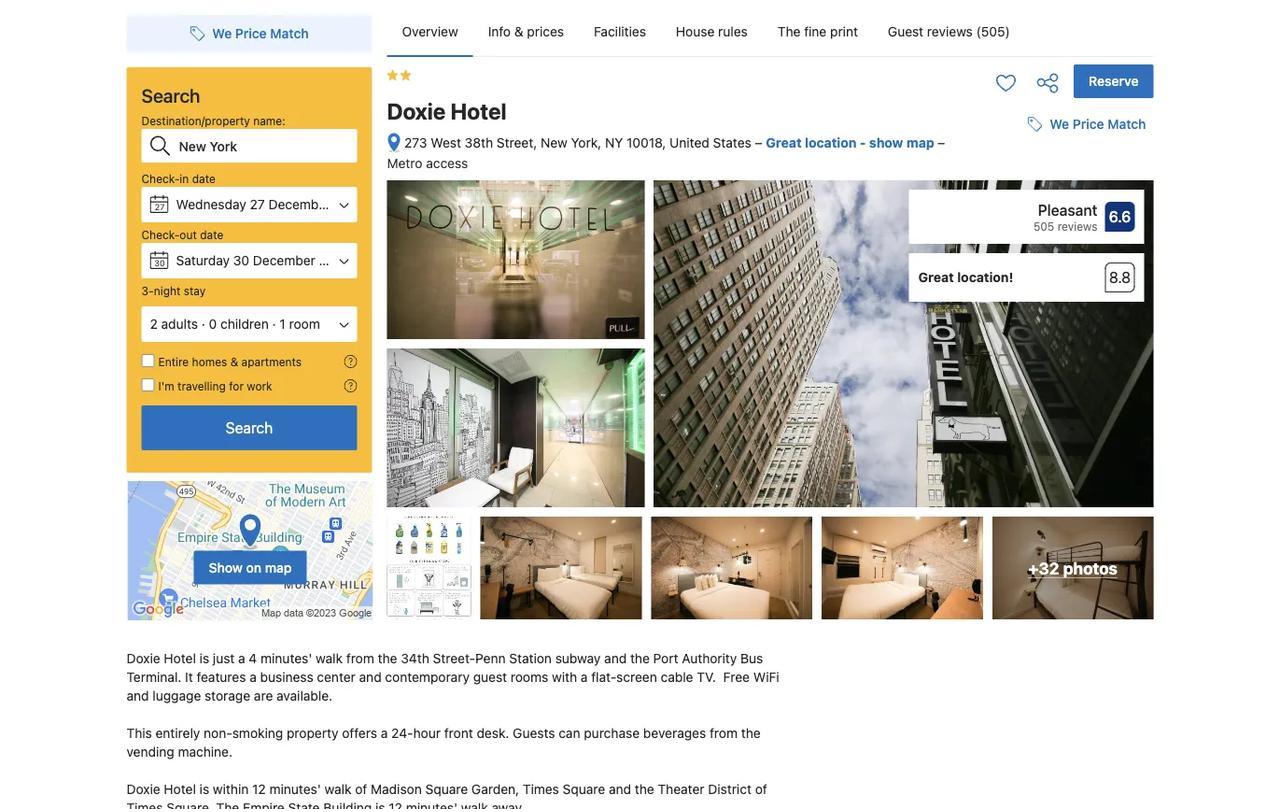 Task type: vqa. For each thing, say whether or not it's contained in the screenshot.
The Relaxing
no



Task type: locate. For each thing, give the bounding box(es) containing it.
1 vertical spatial great
[[919, 270, 955, 285]]

can
[[559, 726, 581, 741]]

0 vertical spatial we
[[212, 26, 232, 41]]

1 vertical spatial doxie
[[127, 651, 160, 666]]

from right beverages
[[710, 726, 738, 741]]

square.
[[167, 800, 213, 809]]

price
[[235, 26, 267, 41], [1073, 116, 1105, 132]]

wednesday
[[176, 197, 246, 212]]

1 vertical spatial the
[[216, 800, 239, 809]]

reviews left (505)
[[928, 24, 973, 39]]

0 horizontal spatial reviews
[[928, 24, 973, 39]]

rooms
[[511, 670, 549, 685]]

hotel
[[451, 98, 507, 124], [164, 651, 196, 666], [164, 782, 196, 797]]

overview
[[402, 24, 458, 39]]

price inside 'search' section
[[235, 26, 267, 41]]

search down work
[[226, 419, 273, 437]]

great left location!
[[919, 270, 955, 285]]

we'll show you stays where you can have the entire place to yourself image
[[344, 355, 357, 368], [344, 355, 357, 368]]

pleasant
[[1039, 201, 1098, 219]]

0 horizontal spatial we price match
[[212, 26, 309, 41]]

scored 8.8 element
[[1106, 263, 1136, 293]]

0 vertical spatial check-
[[142, 172, 180, 185]]

we price match down reserve button
[[1050, 116, 1147, 132]]

1 check- from the top
[[142, 172, 180, 185]]

1 horizontal spatial map
[[907, 135, 935, 150]]

is up square.
[[200, 782, 209, 797]]

1 vertical spatial check-
[[142, 228, 180, 241]]

6.6
[[1110, 208, 1132, 226]]

december
[[269, 197, 331, 212], [253, 253, 316, 268]]

adults
[[161, 316, 198, 332]]

we price match inside 'search' section
[[212, 26, 309, 41]]

0 vertical spatial hotel
[[451, 98, 507, 124]]

· left 0
[[202, 316, 205, 332]]

match up name:
[[270, 26, 309, 41]]

1 vertical spatial reviews
[[1058, 220, 1098, 233]]

2 vertical spatial minutes'
[[406, 800, 458, 809]]

we
[[212, 26, 232, 41], [1050, 116, 1070, 132]]

273 west 38th street, new york, ny 10018, united states – great location - show map – metro access
[[387, 135, 946, 171]]

a left 4
[[238, 651, 245, 666]]

of
[[355, 782, 367, 797], [756, 782, 768, 797]]

guest
[[888, 24, 924, 39]]

doxie up terminal.
[[127, 651, 160, 666]]

0 horizontal spatial we
[[212, 26, 232, 41]]

1 horizontal spatial &
[[515, 24, 524, 39]]

purchase
[[584, 726, 640, 741]]

0 vertical spatial doxie
[[387, 98, 446, 124]]

date right in
[[192, 172, 216, 185]]

1 horizontal spatial great
[[919, 270, 955, 285]]

great location!
[[919, 270, 1014, 285]]

destination/property name:
[[142, 114, 286, 127]]

free
[[724, 670, 750, 685]]

· left 1
[[272, 316, 276, 332]]

1 – from the left
[[755, 135, 763, 150]]

overview link
[[387, 7, 473, 56]]

of right the "district"
[[756, 782, 768, 797]]

0 vertical spatial we price match
[[212, 26, 309, 41]]

0 vertical spatial reviews
[[928, 24, 973, 39]]

we up pleasant
[[1050, 116, 1070, 132]]

1 vertical spatial match
[[1108, 116, 1147, 132]]

1 horizontal spatial search
[[226, 419, 273, 437]]

0 horizontal spatial search
[[142, 84, 200, 106]]

1 horizontal spatial ·
[[272, 316, 276, 332]]

the up screen
[[631, 651, 650, 666]]

12 down 'madison' at the left bottom
[[389, 800, 403, 809]]

0 horizontal spatial ·
[[202, 316, 205, 332]]

info & prices link
[[473, 7, 579, 56]]

we price match button inside 'search' section
[[183, 17, 316, 50]]

we up destination/property name:
[[212, 26, 232, 41]]

times up away.
[[523, 782, 559, 797]]

show
[[870, 135, 904, 150]]

38th
[[465, 135, 493, 150]]

features
[[197, 670, 246, 685]]

minutes' up business
[[261, 651, 312, 666]]

we price match up name:
[[212, 26, 309, 41]]

building
[[324, 800, 372, 809]]

1 of from the left
[[355, 782, 367, 797]]

0 horizontal spatial from
[[346, 651, 374, 666]]

1 horizontal spatial from
[[710, 726, 738, 741]]

1 vertical spatial 12
[[389, 800, 403, 809]]

0 vertical spatial match
[[270, 26, 309, 41]]

metro
[[387, 155, 423, 171]]

location
[[805, 135, 857, 150]]

1 vertical spatial december
[[253, 253, 316, 268]]

a
[[238, 651, 245, 666], [250, 670, 257, 685], [581, 670, 588, 685], [381, 726, 388, 741]]

hotel up square.
[[164, 782, 196, 797]]

27 down check-in date
[[155, 202, 165, 212]]

3-night stay
[[142, 284, 206, 297]]

0 horizontal spatial –
[[755, 135, 763, 150]]

0 vertical spatial &
[[515, 24, 524, 39]]

entirely
[[156, 726, 200, 741]]

1 horizontal spatial 27
[[250, 197, 265, 212]]

and up flat-
[[605, 651, 627, 666]]

station
[[509, 651, 552, 666]]

1 vertical spatial 2023
[[319, 253, 351, 268]]

& inside 'search' section
[[230, 355, 238, 368]]

the down free
[[742, 726, 761, 741]]

1 vertical spatial minutes'
[[270, 782, 321, 797]]

photos
[[1064, 558, 1118, 577]]

homes
[[192, 355, 227, 368]]

2 vertical spatial doxie
[[127, 782, 160, 797]]

available.
[[277, 688, 333, 704]]

0 vertical spatial price
[[235, 26, 267, 41]]

-
[[860, 135, 866, 150]]

0 horizontal spatial great
[[766, 135, 802, 150]]

port
[[654, 651, 679, 666]]

it
[[185, 670, 193, 685]]

date right out
[[200, 228, 224, 241]]

0 vertical spatial 12
[[252, 782, 266, 797]]

1 vertical spatial map
[[265, 560, 292, 575]]

search up destination/property at the left of the page
[[142, 84, 200, 106]]

square
[[426, 782, 468, 797], [563, 782, 606, 797]]

1 horizontal spatial times
[[523, 782, 559, 797]]

rated pleasant element
[[919, 199, 1098, 222]]

2 check- from the top
[[142, 228, 180, 241]]

smoking
[[232, 726, 283, 741]]

check- up saturday
[[142, 228, 180, 241]]

0 horizontal spatial of
[[355, 782, 367, 797]]

december up the saturday 30 december 2023
[[269, 197, 331, 212]]

0 horizontal spatial match
[[270, 26, 309, 41]]

4
[[249, 651, 257, 666]]

minutes' down 'madison' at the left bottom
[[406, 800, 458, 809]]

0 horizontal spatial we price match button
[[183, 17, 316, 50]]

from up the center
[[346, 651, 374, 666]]

1 horizontal spatial we
[[1050, 116, 1070, 132]]

great left location
[[766, 135, 802, 150]]

0 horizontal spatial 12
[[252, 782, 266, 797]]

1 horizontal spatial reviews
[[1058, 220, 1098, 233]]

saturday 30 december 2023
[[176, 253, 351, 268]]

luggage
[[153, 688, 201, 704]]

0 horizontal spatial times
[[127, 800, 163, 809]]

0 horizontal spatial 30
[[154, 258, 165, 268]]

of up the building
[[355, 782, 367, 797]]

check-
[[142, 172, 180, 185], [142, 228, 180, 241]]

0 vertical spatial 2023
[[335, 197, 366, 212]]

we price match button down reserve button
[[1020, 108, 1154, 141]]

1 vertical spatial &
[[230, 355, 238, 368]]

34th
[[401, 651, 430, 666]]

a down subway
[[581, 670, 588, 685]]

0 horizontal spatial map
[[265, 560, 292, 575]]

price down reserve button
[[1073, 116, 1105, 132]]

& right info on the top
[[515, 24, 524, 39]]

date for check-out date
[[200, 228, 224, 241]]

1 vertical spatial we price match
[[1050, 116, 1147, 132]]

reviews down pleasant
[[1058, 220, 1098, 233]]

1 horizontal spatial 30
[[233, 253, 250, 268]]

map right on
[[265, 560, 292, 575]]

search
[[142, 84, 200, 106], [226, 419, 273, 437]]

pleasant 505 reviews
[[1034, 201, 1098, 233]]

this
[[127, 726, 152, 741]]

doxie for doxie hotel is just a 4 minutes' walk from the 34th street-penn station subway and the port authority bus terminal. it features a business center and contemporary guest rooms with a flat-screen cable tv.  free wifi and luggage storage are available. this entirely non-smoking property offers a 24-hour front desk. guests can purchase beverages from the vending machine. doxie hotel is within 12 minutes' walk of madison square garden, times square and the theater district of times square. the empire state building is 12 minutes' walk away.
[[127, 651, 160, 666]]

30 right saturday
[[233, 253, 250, 268]]

the inside doxie hotel is just a 4 minutes' walk from the 34th street-penn station subway and the port authority bus terminal. it features a business center and contemporary guest rooms with a flat-screen cable tv.  free wifi and luggage storage are available. this entirely non-smoking property offers a 24-hour front desk. guests can purchase beverages from the vending machine. doxie hotel is within 12 minutes' walk of madison square garden, times square and the theater district of times square. the empire state building is 12 minutes' walk away.
[[216, 800, 239, 809]]

1 horizontal spatial square
[[563, 782, 606, 797]]

is down 'madison' at the left bottom
[[376, 800, 385, 809]]

27 right wednesday
[[250, 197, 265, 212]]

0 horizontal spatial price
[[235, 26, 267, 41]]

show on map button
[[127, 480, 374, 621], [194, 551, 307, 584]]

& up the for
[[230, 355, 238, 368]]

2 – from the left
[[938, 135, 946, 150]]

reserve
[[1090, 73, 1139, 89]]

minutes' up state
[[270, 782, 321, 797]]

30 up the night
[[154, 258, 165, 268]]

0 vertical spatial the
[[778, 24, 801, 39]]

1 vertical spatial search
[[226, 419, 273, 437]]

date
[[192, 172, 216, 185], [200, 228, 224, 241]]

1 vertical spatial date
[[200, 228, 224, 241]]

2 adults · 0 children · 1 room
[[150, 316, 320, 332]]

1 vertical spatial price
[[1073, 116, 1105, 132]]

the down within on the left bottom
[[216, 800, 239, 809]]

0 vertical spatial great
[[766, 135, 802, 150]]

·
[[202, 316, 205, 332], [272, 316, 276, 332]]

doxie down vending
[[127, 782, 160, 797]]

– right the states
[[755, 135, 763, 150]]

square down can
[[563, 782, 606, 797]]

is
[[200, 651, 209, 666], [200, 782, 209, 797], [376, 800, 385, 809]]

1 horizontal spatial we price match button
[[1020, 108, 1154, 141]]

0 vertical spatial search
[[142, 84, 200, 106]]

1 horizontal spatial the
[[778, 24, 801, 39]]

12 up empire
[[252, 782, 266, 797]]

doxie hotel
[[387, 98, 507, 124]]

the left fine
[[778, 24, 801, 39]]

info & prices
[[488, 24, 564, 39]]

2 square from the left
[[563, 782, 606, 797]]

0 vertical spatial minutes'
[[261, 651, 312, 666]]

facilities
[[594, 24, 646, 39]]

property
[[287, 726, 339, 741]]

1 vertical spatial walk
[[325, 782, 352, 797]]

times
[[523, 782, 559, 797], [127, 800, 163, 809]]

december down wednesday 27 december 2023
[[253, 253, 316, 268]]

0 vertical spatial date
[[192, 172, 216, 185]]

we price match button up name:
[[183, 17, 316, 50]]

match down reserve button
[[1108, 116, 1147, 132]]

entire homes & apartments
[[158, 355, 302, 368]]

0 vertical spatial we price match button
[[183, 17, 316, 50]]

1 square from the left
[[426, 782, 468, 797]]

if you select this option, we'll show you popular business travel features like breakfast, wifi and free parking. image
[[344, 379, 357, 392], [344, 379, 357, 392]]

walk down garden, on the left bottom of page
[[461, 800, 488, 809]]

are
[[254, 688, 273, 704]]

hotel up 38th
[[451, 98, 507, 124]]

destination/property
[[142, 114, 250, 127]]

december for 30
[[253, 253, 316, 268]]

hotel up it on the left bottom of page
[[164, 651, 196, 666]]

1 horizontal spatial –
[[938, 135, 946, 150]]

0 horizontal spatial the
[[216, 800, 239, 809]]

square left garden, on the left bottom of page
[[426, 782, 468, 797]]

doxie for doxie hotel
[[387, 98, 446, 124]]

map right show
[[907, 135, 935, 150]]

doxie hotel is just a 4 minutes' walk from the 34th street-penn station subway and the port authority bus terminal. it features a business center and contemporary guest rooms with a flat-screen cable tv.  free wifi and luggage storage are available. this entirely non-smoking property offers a 24-hour front desk. guests can purchase beverages from the vending machine. doxie hotel is within 12 minutes' walk of madison square garden, times square and the theater district of times square. the empire state building is 12 minutes' walk away.
[[127, 651, 783, 809]]

check- for in
[[142, 172, 180, 185]]

facilities link
[[579, 7, 661, 56]]

a left 24- at the left bottom
[[381, 726, 388, 741]]

0 horizontal spatial &
[[230, 355, 238, 368]]

1 horizontal spatial match
[[1108, 116, 1147, 132]]

doxie up 273
[[387, 98, 446, 124]]

match inside 'search' section
[[270, 26, 309, 41]]

show on map
[[209, 560, 292, 575]]

states
[[713, 135, 752, 150]]

check- for out
[[142, 228, 180, 241]]

is left just
[[200, 651, 209, 666]]

1 horizontal spatial of
[[756, 782, 768, 797]]

and
[[605, 651, 627, 666], [359, 670, 382, 685], [127, 688, 149, 704], [609, 782, 632, 797]]

0 vertical spatial december
[[269, 197, 331, 212]]

wednesday 27 december 2023
[[176, 197, 366, 212]]

non-
[[204, 726, 232, 741]]

– right show
[[938, 135, 946, 150]]

times left square.
[[127, 800, 163, 809]]

we inside 'search' section
[[212, 26, 232, 41]]

check- up wednesday
[[142, 172, 180, 185]]

price up name:
[[235, 26, 267, 41]]

from
[[346, 651, 374, 666], [710, 726, 738, 741]]

search section
[[119, 0, 380, 621]]

&
[[515, 24, 524, 39], [230, 355, 238, 368]]

0 vertical spatial map
[[907, 135, 935, 150]]

walk up the building
[[325, 782, 352, 797]]

0 horizontal spatial 27
[[155, 202, 165, 212]]

1 vertical spatial hotel
[[164, 651, 196, 666]]

reviews inside pleasant 505 reviews
[[1058, 220, 1098, 233]]

12
[[252, 782, 266, 797], [389, 800, 403, 809]]

0 vertical spatial from
[[346, 651, 374, 666]]

0 horizontal spatial square
[[426, 782, 468, 797]]

united
[[670, 135, 710, 150]]

and down terminal.
[[127, 688, 149, 704]]

1 vertical spatial we price match button
[[1020, 108, 1154, 141]]

walk up the center
[[316, 651, 343, 666]]



Task type: describe. For each thing, give the bounding box(es) containing it.
the left 34th
[[378, 651, 398, 666]]

2 of from the left
[[756, 782, 768, 797]]

1
[[280, 316, 286, 332]]

stay
[[184, 284, 206, 297]]

new
[[541, 135, 568, 150]]

2023 for saturday 30 december 2023
[[319, 253, 351, 268]]

west
[[431, 135, 461, 150]]

great inside 273 west 38th street, new york, ny 10018, united states – great location - show map – metro access
[[766, 135, 802, 150]]

apartments
[[242, 355, 302, 368]]

desk.
[[477, 726, 510, 741]]

terminal.
[[127, 670, 182, 685]]

contemporary
[[385, 670, 470, 685]]

0 vertical spatial times
[[523, 782, 559, 797]]

december for 27
[[269, 197, 331, 212]]

night
[[154, 284, 181, 297]]

district
[[708, 782, 752, 797]]

house
[[676, 24, 715, 39]]

business
[[260, 670, 314, 685]]

3-
[[142, 284, 154, 297]]

street,
[[497, 135, 537, 150]]

house rules
[[676, 24, 748, 39]]

authority
[[682, 651, 737, 666]]

penn
[[476, 651, 506, 666]]

room
[[289, 316, 320, 332]]

i'm travelling for work
[[158, 379, 272, 392]]

the fine print link
[[763, 7, 873, 56]]

click to open map view image
[[387, 132, 401, 154]]

work
[[247, 379, 272, 392]]

guest
[[473, 670, 507, 685]]

guest reviews (505) link
[[873, 7, 1026, 56]]

hotel for doxie hotel
[[451, 98, 507, 124]]

and right the center
[[359, 670, 382, 685]]

2 vertical spatial walk
[[461, 800, 488, 809]]

cable
[[661, 670, 694, 685]]

entire
[[158, 355, 189, 368]]

access
[[426, 155, 468, 171]]

1 horizontal spatial 12
[[389, 800, 403, 809]]

1 horizontal spatial price
[[1073, 116, 1105, 132]]

505
[[1034, 220, 1055, 233]]

theater
[[658, 782, 705, 797]]

the left theater
[[635, 782, 655, 797]]

screen
[[617, 670, 657, 685]]

center
[[317, 670, 356, 685]]

+32
[[1029, 558, 1060, 577]]

street-
[[433, 651, 476, 666]]

state
[[288, 800, 320, 809]]

children
[[221, 316, 269, 332]]

i'm
[[158, 379, 174, 392]]

rules
[[719, 24, 748, 39]]

1 · from the left
[[202, 316, 205, 332]]

1 vertical spatial from
[[710, 726, 738, 741]]

front
[[444, 726, 473, 741]]

map inside 'search' section
[[265, 560, 292, 575]]

search inside search button
[[226, 419, 273, 437]]

beverages
[[644, 726, 706, 741]]

tv.
[[697, 670, 716, 685]]

a down 4
[[250, 670, 257, 685]]

storage
[[205, 688, 251, 704]]

in
[[180, 172, 189, 185]]

2023 for wednesday 27 december 2023
[[335, 197, 366, 212]]

madison
[[371, 782, 422, 797]]

machine.
[[178, 744, 233, 760]]

date for check-in date
[[192, 172, 216, 185]]

1 vertical spatial is
[[200, 782, 209, 797]]

0 vertical spatial is
[[200, 651, 209, 666]]

out
[[180, 228, 197, 241]]

2 · from the left
[[272, 316, 276, 332]]

hotel for doxie hotel is just a 4 minutes' walk from the 34th street-penn station subway and the port authority bus terminal. it features a business center and contemporary guest rooms with a flat-screen cable tv.  free wifi and luggage storage are available. this entirely non-smoking property offers a 24-hour front desk. guests can purchase beverages from the vending machine. doxie hotel is within 12 minutes' walk of madison square garden, times square and the theater district of times square. the empire state building is 12 minutes' walk away.
[[164, 651, 196, 666]]

ny
[[605, 135, 623, 150]]

for
[[229, 379, 244, 392]]

location!
[[958, 270, 1014, 285]]

scored 6.6 element
[[1106, 202, 1136, 232]]

offers
[[342, 726, 377, 741]]

bus
[[741, 651, 764, 666]]

10018,
[[627, 135, 666, 150]]

saturday
[[176, 253, 230, 268]]

print
[[831, 24, 859, 39]]

flat-
[[592, 670, 617, 685]]

Where are you going? field
[[171, 129, 357, 163]]

0 vertical spatial walk
[[316, 651, 343, 666]]

search button
[[142, 405, 357, 450]]

wifi
[[754, 670, 780, 685]]

york,
[[571, 135, 602, 150]]

1 vertical spatial we
[[1050, 116, 1070, 132]]

2 vertical spatial is
[[376, 800, 385, 809]]

empire
[[243, 800, 285, 809]]

2
[[150, 316, 158, 332]]

within
[[213, 782, 249, 797]]

show
[[209, 560, 243, 575]]

1 vertical spatial times
[[127, 800, 163, 809]]

vending
[[127, 744, 174, 760]]

24-
[[392, 726, 413, 741]]

check-out date
[[142, 228, 224, 241]]

info
[[488, 24, 511, 39]]

+32 photos
[[1029, 558, 1118, 577]]

and down purchase
[[609, 782, 632, 797]]

2 vertical spatial hotel
[[164, 782, 196, 797]]

1 horizontal spatial we price match
[[1050, 116, 1147, 132]]

with
[[552, 670, 577, 685]]

fine
[[805, 24, 827, 39]]

great location - show map button
[[766, 135, 938, 150]]

just
[[213, 651, 235, 666]]

map inside 273 west 38th street, new york, ny 10018, united states – great location - show map – metro access
[[907, 135, 935, 150]]

house rules link
[[661, 7, 763, 56]]

guests
[[513, 726, 555, 741]]



